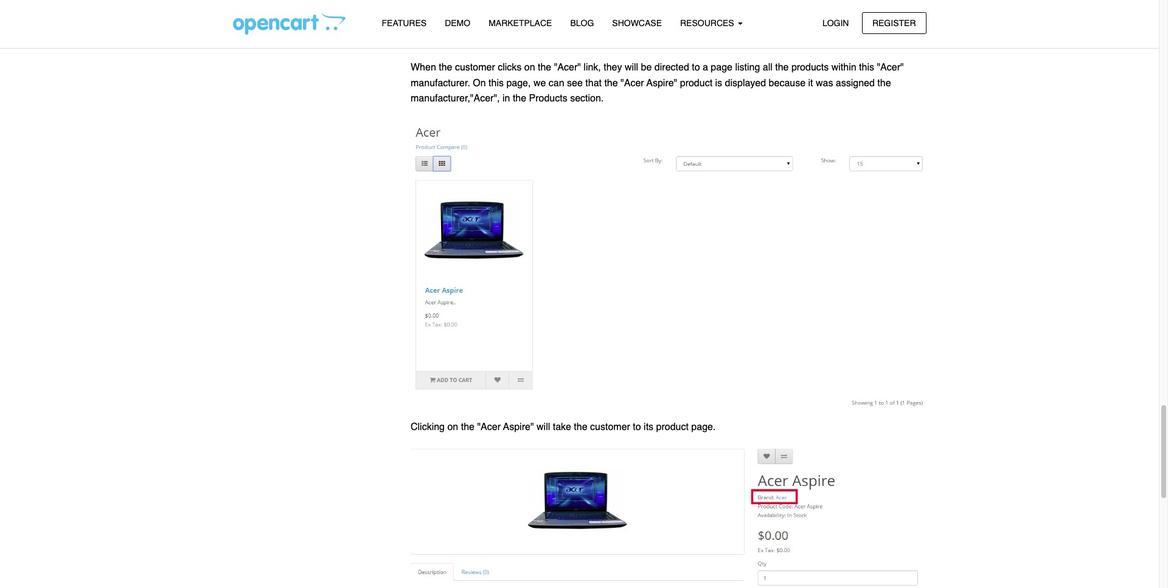 Task type: locate. For each thing, give the bounding box(es) containing it.
on right clicking
[[447, 422, 458, 433]]

within
[[831, 62, 856, 73]]

resources
[[680, 18, 736, 28]]

1 horizontal spatial customer
[[590, 422, 630, 433]]

0 horizontal spatial on
[[447, 422, 458, 433]]

1 vertical spatial "acer
[[477, 422, 501, 433]]

1 horizontal spatial "acer"
[[877, 62, 904, 73]]

showcase
[[612, 18, 662, 28]]

customer left its
[[590, 422, 630, 433]]

1 horizontal spatial this
[[859, 62, 874, 73]]

see
[[567, 78, 583, 89]]

0 horizontal spatial will
[[537, 422, 550, 433]]

aspire"
[[646, 78, 677, 89], [503, 422, 534, 433]]

1 vertical spatial on
[[447, 422, 458, 433]]

will left take
[[537, 422, 550, 433]]

the right clicking
[[461, 422, 474, 433]]

to left a at the right top of the page
[[692, 62, 700, 73]]

will
[[625, 62, 638, 73], [537, 422, 550, 433]]

the right assigned
[[877, 78, 891, 89]]

0 vertical spatial to
[[692, 62, 700, 73]]

page.
[[691, 422, 716, 433]]

1 horizontal spatial "acer
[[621, 78, 644, 89]]

to inside when the customer clicks on the "acer" link, they will be directed to a page listing all the products within this "acer" manufacturer. on this page, we can see that the "acer aspire" product is displayed because it was assigned the manufacturer,"acer", in the products section.
[[692, 62, 700, 73]]

the up manufacturer.
[[439, 62, 452, 73]]

because
[[769, 78, 806, 89]]

0 horizontal spatial customer
[[455, 62, 495, 73]]

to left its
[[633, 422, 641, 433]]

manufacturer.
[[411, 78, 470, 89]]

product down a at the right top of the page
[[680, 78, 712, 89]]

0 vertical spatial on
[[524, 62, 535, 73]]

directed
[[654, 62, 689, 73]]

when
[[411, 62, 436, 73]]

on
[[473, 78, 486, 89]]

1 vertical spatial customer
[[590, 422, 630, 433]]

resources link
[[671, 13, 752, 34]]

0 vertical spatial aspire"
[[646, 78, 677, 89]]

this up assigned
[[859, 62, 874, 73]]

1 vertical spatial aspire"
[[503, 422, 534, 433]]

this
[[859, 62, 874, 73], [489, 78, 504, 89]]

0 vertical spatial customer
[[455, 62, 495, 73]]

customer up on
[[455, 62, 495, 73]]

"acer" up see
[[554, 62, 581, 73]]

clicking on the "acer aspire" will take the customer to its product page.
[[411, 422, 716, 433]]

products
[[529, 93, 567, 104]]

0 horizontal spatial to
[[633, 422, 641, 433]]

acer brand page image
[[411, 115, 926, 413]]

0 vertical spatial will
[[625, 62, 638, 73]]

"acer" down the register link
[[877, 62, 904, 73]]

1 horizontal spatial on
[[524, 62, 535, 73]]

opencart - open source shopping cart solution image
[[233, 13, 345, 35]]

1 horizontal spatial to
[[692, 62, 700, 73]]

was
[[816, 78, 833, 89]]

"acer"
[[554, 62, 581, 73], [877, 62, 904, 73]]

register
[[872, 18, 916, 28]]

take
[[553, 422, 571, 433]]

it
[[808, 78, 813, 89]]

they
[[604, 62, 622, 73]]

features
[[382, 18, 427, 28]]

we
[[533, 78, 546, 89]]

product
[[680, 78, 712, 89], [656, 422, 689, 433]]

1 horizontal spatial will
[[625, 62, 638, 73]]

when the customer clicks on the "acer" link, they will be directed to a page listing all the products within this "acer" manufacturer. on this page, we can see that the "acer aspire" product is displayed because it was assigned the manufacturer,"acer", in the products section.
[[411, 62, 904, 104]]

1 vertical spatial will
[[537, 422, 550, 433]]

1 vertical spatial to
[[633, 422, 641, 433]]

acer inspire product page image
[[411, 444, 926, 589]]

the
[[439, 62, 452, 73], [538, 62, 551, 73], [775, 62, 789, 73], [604, 78, 618, 89], [877, 78, 891, 89], [513, 93, 526, 104], [461, 422, 474, 433], [574, 422, 587, 433]]

products
[[791, 62, 829, 73]]

customer
[[455, 62, 495, 73], [590, 422, 630, 433]]

1 horizontal spatial aspire"
[[646, 78, 677, 89]]

product right its
[[656, 422, 689, 433]]

0 horizontal spatial "acer
[[477, 422, 501, 433]]

aspire" left take
[[503, 422, 534, 433]]

2 "acer" from the left
[[877, 62, 904, 73]]

on
[[524, 62, 535, 73], [447, 422, 458, 433]]

to
[[692, 62, 700, 73], [633, 422, 641, 433]]

demo
[[445, 18, 470, 28]]

1 "acer" from the left
[[554, 62, 581, 73]]

0 horizontal spatial this
[[489, 78, 504, 89]]

on inside when the customer clicks on the "acer" link, they will be directed to a page listing all the products within this "acer" manufacturer. on this page, we can see that the "acer aspire" product is displayed because it was assigned the manufacturer,"acer", in the products section.
[[524, 62, 535, 73]]

that
[[585, 78, 602, 89]]

clicks
[[498, 62, 522, 73]]

customer inside when the customer clicks on the "acer" link, they will be directed to a page listing all the products within this "acer" manufacturer. on this page, we can see that the "acer aspire" product is displayed because it was assigned the manufacturer,"acer", in the products section.
[[455, 62, 495, 73]]

0 vertical spatial "acer
[[621, 78, 644, 89]]

listing
[[735, 62, 760, 73]]

the up we at the top left
[[538, 62, 551, 73]]

"acer
[[621, 78, 644, 89], [477, 422, 501, 433]]

a
[[703, 62, 708, 73]]

link,
[[584, 62, 601, 73]]

this right on
[[489, 78, 504, 89]]

will left be
[[625, 62, 638, 73]]

on up we at the top left
[[524, 62, 535, 73]]

0 horizontal spatial "acer"
[[554, 62, 581, 73]]

0 vertical spatial product
[[680, 78, 712, 89]]

0 vertical spatial this
[[859, 62, 874, 73]]

aspire" down directed
[[646, 78, 677, 89]]



Task type: vqa. For each thing, say whether or not it's contained in the screenshot.
Resources
yes



Task type: describe. For each thing, give the bounding box(es) containing it.
login link
[[812, 12, 859, 34]]

0 horizontal spatial aspire"
[[503, 422, 534, 433]]

blog link
[[561, 13, 603, 34]]

all
[[763, 62, 772, 73]]

marketplace
[[489, 18, 552, 28]]

the right all
[[775, 62, 789, 73]]

login
[[822, 18, 849, 28]]

aspire" inside when the customer clicks on the "acer" link, they will be directed to a page listing all the products within this "acer" manufacturer. on this page, we can see that the "acer aspire" product is displayed because it was assigned the manufacturer,"acer", in the products section.
[[646, 78, 677, 89]]

displayed
[[725, 78, 766, 89]]

1 vertical spatial product
[[656, 422, 689, 433]]

can
[[549, 78, 564, 89]]

section.
[[570, 93, 604, 104]]

assigned
[[836, 78, 875, 89]]

blog
[[570, 18, 594, 28]]

1 vertical spatial this
[[489, 78, 504, 89]]

page
[[711, 62, 732, 73]]

the right take
[[574, 422, 587, 433]]

is
[[715, 78, 722, 89]]

marketplace link
[[479, 13, 561, 34]]

the right the in at the left top
[[513, 93, 526, 104]]

in
[[502, 93, 510, 104]]

page,
[[506, 78, 531, 89]]

be
[[641, 62, 652, 73]]

manufacturer,"acer",
[[411, 93, 500, 104]]

register link
[[862, 12, 926, 34]]

features link
[[373, 13, 436, 34]]

showcase link
[[603, 13, 671, 34]]

its
[[644, 422, 653, 433]]

clicking
[[411, 422, 445, 433]]

product inside when the customer clicks on the "acer" link, they will be directed to a page listing all the products within this "acer" manufacturer. on this page, we can see that the "acer aspire" product is displayed because it was assigned the manufacturer,"acer", in the products section.
[[680, 78, 712, 89]]

brands page image
[[498, 0, 838, 53]]

"acer inside when the customer clicks on the "acer" link, they will be directed to a page listing all the products within this "acer" manufacturer. on this page, we can see that the "acer aspire" product is displayed because it was assigned the manufacturer,"acer", in the products section.
[[621, 78, 644, 89]]

will inside when the customer clicks on the "acer" link, they will be directed to a page listing all the products within this "acer" manufacturer. on this page, we can see that the "acer aspire" product is displayed because it was assigned the manufacturer,"acer", in the products section.
[[625, 62, 638, 73]]

the down they
[[604, 78, 618, 89]]

demo link
[[436, 13, 479, 34]]



